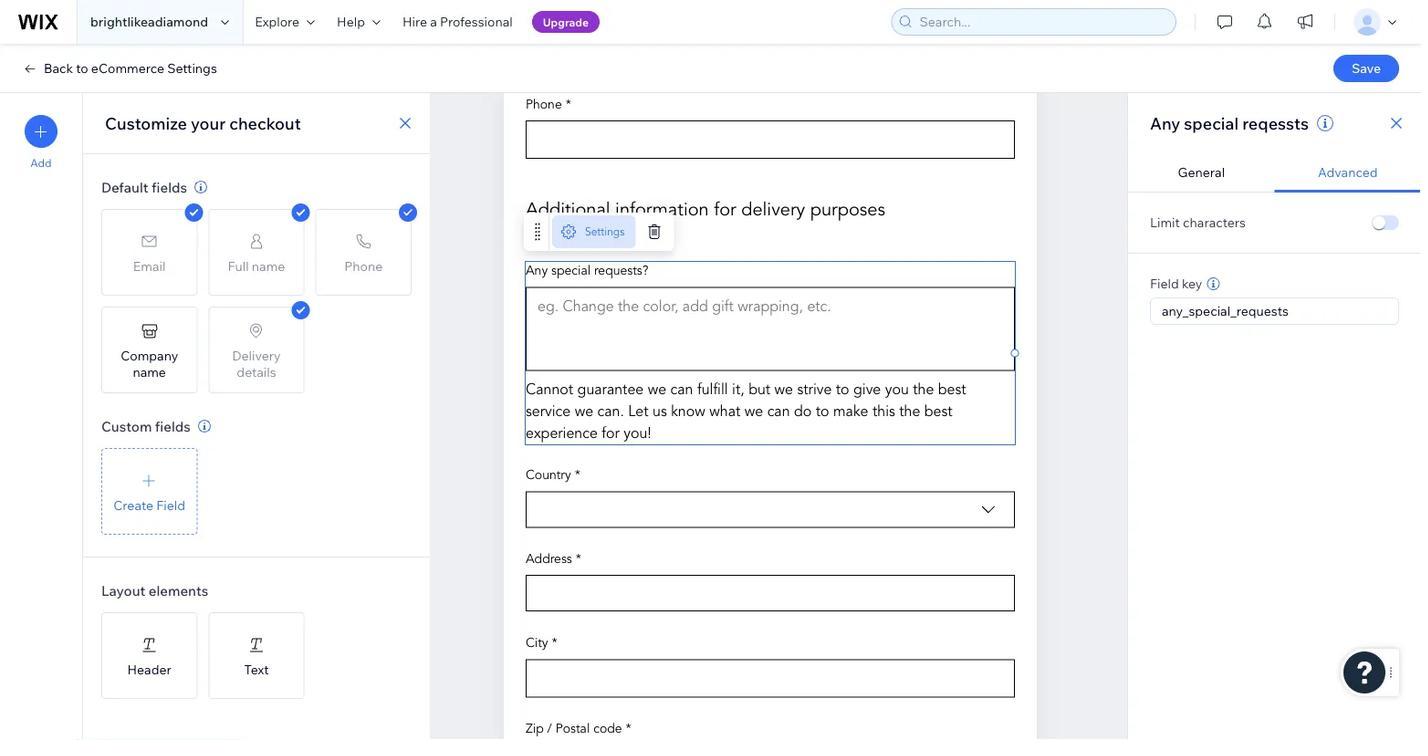 Task type: vqa. For each thing, say whether or not it's contained in the screenshot.
"upgrade"
yes



Task type: describe. For each thing, give the bounding box(es) containing it.
1 horizontal spatial field
[[1150, 276, 1179, 292]]

company
[[121, 347, 178, 363]]

create field
[[113, 497, 185, 513]]

settings button
[[552, 216, 636, 249]]

add
[[30, 156, 52, 170]]

general button
[[1128, 153, 1275, 193]]

Search... field
[[914, 9, 1170, 35]]

default
[[101, 178, 149, 196]]

brightlikeadiamond
[[90, 14, 208, 30]]

hire a professional link
[[392, 0, 524, 44]]

create field button
[[101, 448, 197, 535]]

your
[[191, 113, 226, 133]]

upgrade
[[543, 15, 589, 29]]

back to ecommerce settings button
[[22, 60, 217, 77]]

advanced button
[[1275, 153, 1421, 193]]

settings inside button
[[585, 225, 625, 239]]

limit characters
[[1150, 215, 1246, 231]]

upgrade button
[[532, 11, 600, 33]]

save button
[[1334, 55, 1399, 82]]

settings inside button
[[167, 60, 217, 76]]

name
[[133, 364, 166, 380]]

characters
[[1183, 215, 1246, 231]]

checkout
[[229, 113, 301, 133]]

company name
[[121, 347, 178, 380]]

back
[[44, 60, 73, 76]]

customize your checkout
[[105, 113, 301, 133]]

create
[[113, 497, 153, 513]]

ecommerce
[[91, 60, 164, 76]]

help
[[337, 14, 365, 30]]

explore
[[255, 14, 300, 30]]

to
[[76, 60, 88, 76]]

limit
[[1150, 215, 1180, 231]]

custom fields
[[101, 418, 191, 435]]

key
[[1182, 276, 1203, 292]]



Task type: locate. For each thing, give the bounding box(es) containing it.
0 vertical spatial settings
[[167, 60, 217, 76]]

professional
[[440, 14, 513, 30]]

field left key
[[1150, 276, 1179, 292]]

a
[[430, 14, 437, 30]]

0 vertical spatial field
[[1150, 276, 1179, 292]]

back to ecommerce settings
[[44, 60, 217, 76]]

settings
[[167, 60, 217, 76], [585, 225, 625, 239]]

tab list
[[1128, 153, 1421, 193]]

field inside "button"
[[156, 497, 185, 513]]

any special reqessts
[[1150, 113, 1309, 133]]

any
[[1150, 113, 1181, 133]]

advanced
[[1318, 164, 1378, 180]]

0 horizontal spatial settings
[[167, 60, 217, 76]]

reqessts
[[1243, 113, 1309, 133]]

hire
[[403, 14, 427, 30]]

fields right default
[[152, 178, 187, 196]]

save
[[1352, 60, 1381, 76]]

tab list containing general
[[1128, 153, 1421, 193]]

default fields
[[101, 178, 187, 196]]

field right "create"
[[156, 497, 185, 513]]

layout elements
[[101, 582, 208, 599]]

1 vertical spatial fields
[[155, 418, 191, 435]]

header
[[127, 661, 171, 677]]

1 vertical spatial settings
[[585, 225, 625, 239]]

general
[[1178, 164, 1225, 180]]

1 horizontal spatial settings
[[585, 225, 625, 239]]

fields for default fields
[[152, 178, 187, 196]]

custom
[[101, 418, 152, 435]]

fields
[[152, 178, 187, 196], [155, 418, 191, 435]]

text
[[244, 661, 269, 677]]

0 vertical spatial fields
[[152, 178, 187, 196]]

customize
[[105, 113, 187, 133]]

add button
[[25, 115, 58, 170]]

1 vertical spatial field
[[156, 497, 185, 513]]

fields right custom
[[155, 418, 191, 435]]

Field key field
[[1157, 299, 1393, 324]]

fields for custom fields
[[155, 418, 191, 435]]

hire a professional
[[403, 14, 513, 30]]

help button
[[326, 0, 392, 44]]

0 horizontal spatial field
[[156, 497, 185, 513]]

field
[[1150, 276, 1179, 292], [156, 497, 185, 513]]

layout
[[101, 582, 145, 599]]

elements
[[149, 582, 208, 599]]

field key
[[1150, 276, 1203, 292]]

special
[[1184, 113, 1239, 133]]



